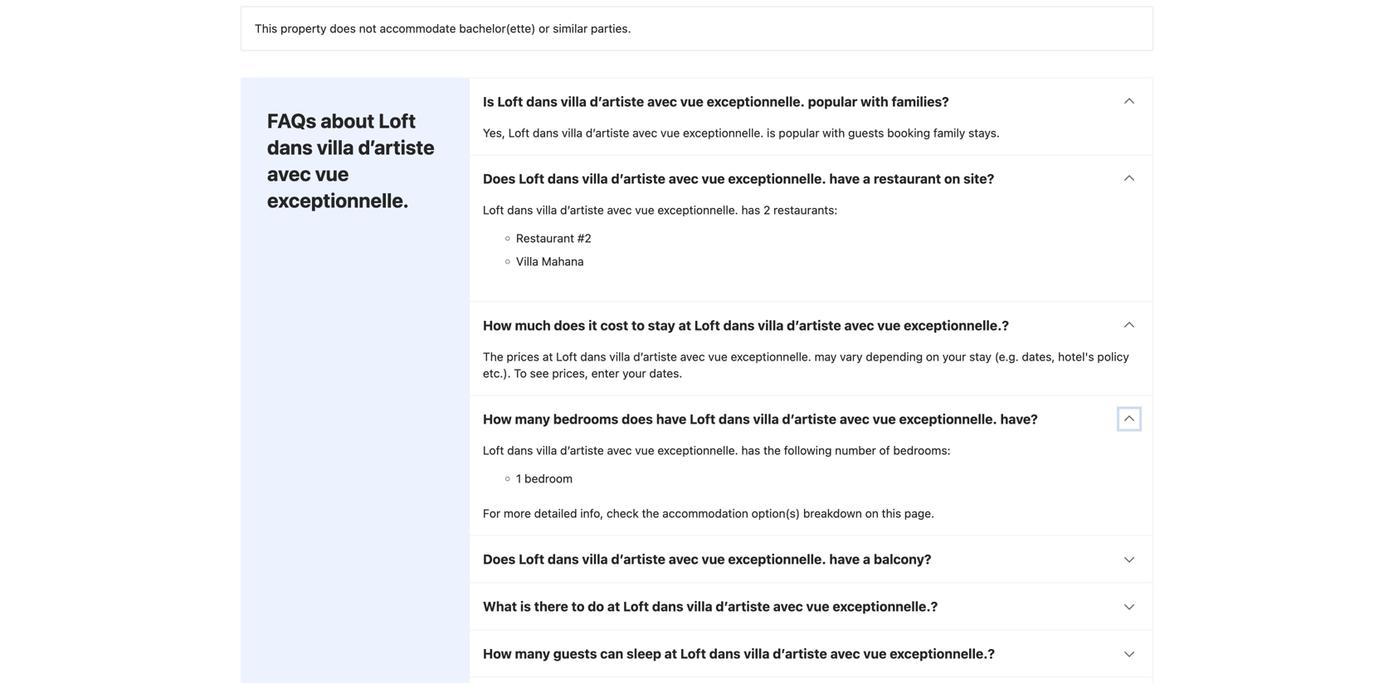Task type: vqa. For each thing, say whether or not it's contained in the screenshot.
5
no



Task type: locate. For each thing, give the bounding box(es) containing it.
with inside is loft dans villa d'artiste avec vue exceptionnelle. popular with families? "dropdown button"
[[861, 94, 888, 109]]

dans down 'detailed'
[[548, 552, 579, 567]]

restaurant #2
[[516, 231, 591, 245]]

1 vertical spatial exceptionnelle.?
[[833, 599, 938, 615]]

1 vertical spatial popular
[[779, 126, 819, 140]]

at up dates.
[[678, 318, 691, 333]]

a left restaurant
[[863, 171, 871, 187]]

0 vertical spatial the
[[763, 444, 781, 457]]

2 a from the top
[[863, 552, 871, 567]]

at up see
[[543, 350, 553, 364]]

villa down about in the top left of the page
[[317, 135, 354, 159]]

exceptionnelle. down about in the top left of the page
[[267, 189, 408, 212]]

villa down info,
[[582, 552, 608, 567]]

exceptionnelle. inside the prices at loft dans villa d'artiste avec vue exceptionnelle. may vary depending on your stay (e.g. dates, hotel's policy etc.). to see prices, enter your dates.
[[731, 350, 811, 364]]

does inside dropdown button
[[622, 411, 653, 427]]

dans up sleep
[[652, 599, 683, 615]]

has down the how many bedrooms does have loft dans villa d'artiste avec vue exceptionnelle. have?
[[741, 444, 760, 457]]

does for does loft dans villa d'artiste avec vue exceptionnelle. have a restaurant on site?
[[483, 171, 516, 187]]

0 vertical spatial does
[[483, 171, 516, 187]]

to left 'do'
[[571, 599, 585, 615]]

many inside how many guests can sleep at loft dans villa d'artiste avec vue exceptionnelle.? dropdown button
[[515, 646, 550, 662]]

1 vertical spatial a
[[863, 552, 871, 567]]

villa up the prices at loft dans villa d'artiste avec vue exceptionnelle. may vary depending on your stay (e.g. dates, hotel's policy etc.). to see prices, enter your dates.
[[758, 318, 784, 333]]

at right sleep
[[664, 646, 677, 662]]

can
[[600, 646, 623, 662]]

1 a from the top
[[863, 171, 871, 187]]

restaurant
[[516, 231, 574, 245]]

how many guests can sleep at loft dans villa d'artiste avec vue exceptionnelle.? button
[[470, 631, 1153, 677]]

0 vertical spatial does
[[330, 21, 356, 35]]

does left not
[[330, 21, 356, 35]]

property
[[281, 21, 327, 35]]

0 vertical spatial has
[[741, 203, 760, 217]]

guests left booking
[[848, 126, 884, 140]]

2 vertical spatial does
[[622, 411, 653, 427]]

this
[[255, 21, 277, 35]]

0 horizontal spatial does
[[330, 21, 356, 35]]

does down yes,
[[483, 171, 516, 187]]

at right 'do'
[[607, 599, 620, 615]]

prices,
[[552, 367, 588, 380]]

3 how from the top
[[483, 646, 512, 662]]

or
[[539, 21, 550, 35]]

0 vertical spatial have
[[829, 171, 860, 187]]

is
[[483, 94, 494, 109]]

what
[[483, 599, 517, 615]]

your
[[942, 350, 966, 364], [623, 367, 646, 380]]

at
[[678, 318, 691, 333], [543, 350, 553, 364], [607, 599, 620, 615], [664, 646, 677, 662]]

1 horizontal spatial with
[[861, 94, 888, 109]]

stay
[[648, 318, 675, 333], [969, 350, 992, 364]]

has left the 2
[[741, 203, 760, 217]]

0 horizontal spatial to
[[571, 599, 585, 615]]

for more detailed info, check the accommodation option(s) breakdown on this page.
[[483, 507, 934, 521]]

with
[[861, 94, 888, 109], [823, 126, 845, 140]]

many inside how many bedrooms does have loft dans villa d'artiste avec vue exceptionnelle. have? dropdown button
[[515, 411, 550, 427]]

is right what
[[520, 599, 531, 615]]

exceptionnelle. down 'option(s)'
[[728, 552, 826, 567]]

does
[[483, 171, 516, 187], [483, 552, 516, 567]]

1 vertical spatial many
[[515, 646, 550, 662]]

dans right yes,
[[533, 126, 559, 140]]

does inside dropdown button
[[554, 318, 585, 333]]

many down see
[[515, 411, 550, 427]]

exceptionnelle. up yes, loft dans villa d'artiste avec vue exceptionnelle. is popular with guests booking family stays.
[[707, 94, 805, 109]]

does
[[330, 21, 356, 35], [554, 318, 585, 333], [622, 411, 653, 427]]

0 vertical spatial on
[[944, 171, 960, 187]]

to right cost
[[632, 318, 645, 333]]

detailed
[[534, 507, 577, 521]]

0 horizontal spatial stay
[[648, 318, 675, 333]]

have down dates.
[[656, 411, 687, 427]]

0 vertical spatial is
[[767, 126, 776, 140]]

bedrooms:
[[893, 444, 951, 457]]

does loft dans villa d'artiste avec vue exceptionnelle. have a restaurant on site? button
[[470, 155, 1153, 202]]

1 has from the top
[[741, 203, 760, 217]]

dans down what is there to do at loft dans villa d'artiste avec vue exceptionnelle.?
[[709, 646, 741, 662]]

exceptionnelle.?
[[904, 318, 1009, 333], [833, 599, 938, 615], [890, 646, 995, 662]]

may
[[815, 350, 837, 364]]

restaurant
[[874, 171, 941, 187]]

1 horizontal spatial to
[[632, 318, 645, 333]]

many
[[515, 411, 550, 427], [515, 646, 550, 662]]

a for restaurant
[[863, 171, 871, 187]]

how inside dropdown button
[[483, 318, 512, 333]]

0 horizontal spatial is
[[520, 599, 531, 615]]

booking
[[887, 126, 930, 140]]

does for much
[[554, 318, 585, 333]]

1 does from the top
[[483, 171, 516, 187]]

0 vertical spatial stay
[[648, 318, 675, 333]]

1 horizontal spatial on
[[926, 350, 939, 364]]

with left "families?" in the top right of the page
[[861, 94, 888, 109]]

does for does loft dans villa d'artiste avec vue exceptionnelle. have a balcony?
[[483, 552, 516, 567]]

2 horizontal spatial does
[[622, 411, 653, 427]]

is
[[767, 126, 776, 140], [520, 599, 531, 615]]

sleep
[[627, 646, 661, 662]]

1 how from the top
[[483, 318, 512, 333]]

the right check
[[642, 507, 659, 521]]

stay right cost
[[648, 318, 675, 333]]

popular up does loft dans villa d'artiste avec vue exceptionnelle. have a restaurant on site? dropdown button on the top of page
[[808, 94, 857, 109]]

has for villa
[[741, 444, 760, 457]]

many down there
[[515, 646, 550, 662]]

2 vertical spatial how
[[483, 646, 512, 662]]

exceptionnelle. up the 2
[[728, 171, 826, 187]]

exceptionnelle.? for how many guests can sleep at loft dans villa d'artiste avec vue exceptionnelle.?
[[890, 646, 995, 662]]

0 vertical spatial your
[[942, 350, 966, 364]]

how up the
[[483, 318, 512, 333]]

0 vertical spatial to
[[632, 318, 645, 333]]

dans up the prices at loft dans villa d'artiste avec vue exceptionnelle. may vary depending on your stay (e.g. dates, hotel's policy etc.). to see prices, enter your dates.
[[723, 318, 755, 333]]

dans up enter
[[580, 350, 606, 364]]

on left this
[[865, 507, 879, 521]]

how down etc.).
[[483, 411, 512, 427]]

dans right is
[[526, 94, 558, 109]]

stays.
[[968, 126, 1000, 140]]

on
[[944, 171, 960, 187], [926, 350, 939, 364], [865, 507, 879, 521]]

guests inside dropdown button
[[553, 646, 597, 662]]

1 horizontal spatial is
[[767, 126, 776, 140]]

to
[[514, 367, 527, 380]]

1 vertical spatial has
[[741, 444, 760, 457]]

popular down is loft dans villa d'artiste avec vue exceptionnelle. popular with families? "dropdown button"
[[779, 126, 819, 140]]

1 vertical spatial with
[[823, 126, 845, 140]]

0 vertical spatial exceptionnelle.?
[[904, 318, 1009, 333]]

0 horizontal spatial with
[[823, 126, 845, 140]]

is down is loft dans villa d'artiste avec vue exceptionnelle. popular with families? "dropdown button"
[[767, 126, 776, 140]]

is inside 'dropdown button'
[[520, 599, 531, 615]]

villa up enter
[[609, 350, 630, 364]]

2 horizontal spatial on
[[944, 171, 960, 187]]

exceptionnelle. down the how much does it cost to stay at loft dans villa d'artiste avec vue exceptionnelle.?
[[731, 350, 811, 364]]

yes, loft dans villa d'artiste avec vue exceptionnelle. is popular with guests booking family stays.
[[483, 126, 1000, 140]]

does loft dans villa d'artiste avec vue exceptionnelle. have a balcony?
[[483, 552, 931, 567]]

dates.
[[649, 367, 682, 380]]

villa down similar
[[561, 94, 587, 109]]

1 vertical spatial guests
[[553, 646, 597, 662]]

1 horizontal spatial the
[[763, 444, 781, 457]]

page.
[[904, 507, 934, 521]]

2 vertical spatial have
[[829, 552, 860, 567]]

1 vertical spatial on
[[926, 350, 939, 364]]

stay left (e.g.
[[969, 350, 992, 364]]

2 vertical spatial on
[[865, 507, 879, 521]]

0 vertical spatial a
[[863, 171, 871, 187]]

exceptionnelle.
[[707, 94, 805, 109], [683, 126, 764, 140], [728, 171, 826, 187], [267, 189, 408, 212], [658, 203, 738, 217], [731, 350, 811, 364], [899, 411, 997, 427], [658, 444, 738, 457], [728, 552, 826, 567]]

the
[[483, 350, 503, 364]]

1 vertical spatial stay
[[969, 350, 992, 364]]

1 vertical spatial the
[[642, 507, 659, 521]]

1 many from the top
[[515, 411, 550, 427]]

0 horizontal spatial your
[[623, 367, 646, 380]]

on left the site? at right
[[944, 171, 960, 187]]

have down breakdown
[[829, 552, 860, 567]]

how down what
[[483, 646, 512, 662]]

villa up bedroom
[[536, 444, 557, 457]]

stay inside the prices at loft dans villa d'artiste avec vue exceptionnelle. may vary depending on your stay (e.g. dates, hotel's policy etc.). to see prices, enter your dates.
[[969, 350, 992, 364]]

loft
[[497, 94, 523, 109], [379, 109, 416, 132], [508, 126, 530, 140], [519, 171, 544, 187], [483, 203, 504, 217], [694, 318, 720, 333], [556, 350, 577, 364], [690, 411, 715, 427], [483, 444, 504, 457], [519, 552, 544, 567], [623, 599, 649, 615], [680, 646, 706, 662]]

villa
[[516, 255, 539, 268]]

families?
[[892, 94, 949, 109]]

does for property
[[330, 21, 356, 35]]

0 vertical spatial popular
[[808, 94, 857, 109]]

exceptionnelle.? inside dropdown button
[[890, 646, 995, 662]]

your right enter
[[623, 367, 646, 380]]

dans inside dropdown button
[[723, 318, 755, 333]]

with down is loft dans villa d'artiste avec vue exceptionnelle. popular with families? "dropdown button"
[[823, 126, 845, 140]]

how much does it cost to stay at loft dans villa d'artiste avec vue exceptionnelle.? button
[[470, 302, 1153, 349]]

villa up the "restaurant"
[[536, 203, 557, 217]]

2 how from the top
[[483, 411, 512, 427]]

avec inside the prices at loft dans villa d'artiste avec vue exceptionnelle. may vary depending on your stay (e.g. dates, hotel's policy etc.). to see prices, enter your dates.
[[680, 350, 705, 364]]

1 vertical spatial to
[[571, 599, 585, 615]]

to
[[632, 318, 645, 333], [571, 599, 585, 615]]

2 has from the top
[[741, 444, 760, 457]]

balcony?
[[874, 552, 931, 567]]

how
[[483, 318, 512, 333], [483, 411, 512, 427], [483, 646, 512, 662]]

d'artiste inside 'dropdown button'
[[716, 599, 770, 615]]

1 horizontal spatial guests
[[848, 126, 884, 140]]

how for how much does it cost to stay at loft dans villa d'artiste avec vue exceptionnelle.?
[[483, 318, 512, 333]]

bedroom
[[525, 472, 573, 486]]

exceptionnelle. down is loft dans villa d'artiste avec vue exceptionnelle. popular with families?
[[683, 126, 764, 140]]

2 vertical spatial exceptionnelle.?
[[890, 646, 995, 662]]

have
[[829, 171, 860, 187], [656, 411, 687, 427], [829, 552, 860, 567]]

a left balcony?
[[863, 552, 871, 567]]

have?
[[1000, 411, 1038, 427]]

loft inside "dropdown button"
[[497, 94, 523, 109]]

0 vertical spatial how
[[483, 318, 512, 333]]

0 vertical spatial with
[[861, 94, 888, 109]]

d'artiste inside the prices at loft dans villa d'artiste avec vue exceptionnelle. may vary depending on your stay (e.g. dates, hotel's policy etc.). to see prices, enter your dates.
[[633, 350, 677, 364]]

1 vertical spatial is
[[520, 599, 531, 615]]

dans up restaurant #2
[[548, 171, 579, 187]]

number
[[835, 444, 876, 457]]

1 horizontal spatial your
[[942, 350, 966, 364]]

villa up loft dans villa d'artiste avec vue exceptionnelle. has the following number of bedrooms:
[[753, 411, 779, 427]]

on inside the prices at loft dans villa d'artiste avec vue exceptionnelle. may vary depending on your stay (e.g. dates, hotel's policy etc.). to see prices, enter your dates.
[[926, 350, 939, 364]]

0 vertical spatial many
[[515, 411, 550, 427]]

a for balcony?
[[863, 552, 871, 567]]

1 vertical spatial does
[[483, 552, 516, 567]]

loft inside the prices at loft dans villa d'artiste avec vue exceptionnelle. may vary depending on your stay (e.g. dates, hotel's policy etc.). to see prices, enter your dates.
[[556, 350, 577, 364]]

restaurants:
[[773, 203, 838, 217]]

many for bedrooms
[[515, 411, 550, 427]]

family
[[933, 126, 965, 140]]

dans
[[526, 94, 558, 109], [533, 126, 559, 140], [267, 135, 313, 159], [548, 171, 579, 187], [507, 203, 533, 217], [723, 318, 755, 333], [580, 350, 606, 364], [719, 411, 750, 427], [507, 444, 533, 457], [548, 552, 579, 567], [652, 599, 683, 615], [709, 646, 741, 662]]

avec
[[647, 94, 677, 109], [632, 126, 657, 140], [267, 162, 311, 185], [669, 171, 699, 187], [607, 203, 632, 217], [844, 318, 874, 333], [680, 350, 705, 364], [840, 411, 870, 427], [607, 444, 632, 457], [669, 552, 699, 567], [773, 599, 803, 615], [830, 646, 860, 662]]

your left (e.g.
[[942, 350, 966, 364]]

see
[[530, 367, 549, 380]]

0 horizontal spatial guests
[[553, 646, 597, 662]]

1 horizontal spatial does
[[554, 318, 585, 333]]

does left the it
[[554, 318, 585, 333]]

villa down does loft dans villa d'artiste avec vue exceptionnelle. have a balcony?
[[687, 599, 713, 615]]

a
[[863, 171, 871, 187], [863, 552, 871, 567]]

1 vertical spatial does
[[554, 318, 585, 333]]

of
[[879, 444, 890, 457]]

exceptionnelle.? inside 'dropdown button'
[[833, 599, 938, 615]]

the down the how many bedrooms does have loft dans villa d'artiste avec vue exceptionnelle. have?
[[763, 444, 781, 457]]

d'artiste inside "dropdown button"
[[590, 94, 644, 109]]

exceptionnelle. inside faqs about loft dans villa d'artiste avec vue exceptionnelle.
[[267, 189, 408, 212]]

dans inside the prices at loft dans villa d'artiste avec vue exceptionnelle. may vary depending on your stay (e.g. dates, hotel's policy etc.). to see prices, enter your dates.
[[580, 350, 606, 364]]

2 many from the top
[[515, 646, 550, 662]]

policy
[[1097, 350, 1129, 364]]

villa inside the prices at loft dans villa d'artiste avec vue exceptionnelle. may vary depending on your stay (e.g. dates, hotel's policy etc.). to see prices, enter your dates.
[[609, 350, 630, 364]]

guests left can
[[553, 646, 597, 662]]

dans up loft dans villa d'artiste avec vue exceptionnelle. has the following number of bedrooms:
[[719, 411, 750, 427]]

popular
[[808, 94, 857, 109], [779, 126, 819, 140]]

to inside what is there to do at loft dans villa d'artiste avec vue exceptionnelle.? 'dropdown button'
[[571, 599, 585, 615]]

does down for
[[483, 552, 516, 567]]

vue
[[680, 94, 704, 109], [661, 126, 680, 140], [315, 162, 349, 185], [702, 171, 725, 187], [635, 203, 654, 217], [877, 318, 901, 333], [708, 350, 728, 364], [873, 411, 896, 427], [635, 444, 654, 457], [702, 552, 725, 567], [806, 599, 829, 615], [863, 646, 887, 662]]

loft dans villa d'artiste avec vue exceptionnelle. has the following number of bedrooms:
[[483, 444, 951, 457]]

exceptionnelle.? for what is there to do at loft dans villa d'artiste avec vue exceptionnelle.?
[[833, 599, 938, 615]]

1 bedroom
[[516, 472, 573, 486]]

it
[[588, 318, 597, 333]]

guests
[[848, 126, 884, 140], [553, 646, 597, 662]]

vue inside 'dropdown button'
[[806, 599, 829, 615]]

1 horizontal spatial stay
[[969, 350, 992, 364]]

at inside 'dropdown button'
[[607, 599, 620, 615]]

the
[[763, 444, 781, 457], [642, 507, 659, 521]]

more
[[504, 507, 531, 521]]

does right the bedrooms
[[622, 411, 653, 427]]

how much does it cost to stay at loft dans villa d'artiste avec vue exceptionnelle.?
[[483, 318, 1009, 333]]

avec inside dropdown button
[[844, 318, 874, 333]]

have up restaurants: on the top right of the page
[[829, 171, 860, 187]]

on right the depending
[[926, 350, 939, 364]]

accommodation
[[662, 507, 748, 521]]

loft inside dropdown button
[[694, 318, 720, 333]]

dans down faqs
[[267, 135, 313, 159]]

1 vertical spatial how
[[483, 411, 512, 427]]

2 does from the top
[[483, 552, 516, 567]]

enter
[[591, 367, 619, 380]]

site?
[[963, 171, 994, 187]]



Task type: describe. For each thing, give the bounding box(es) containing it.
loft dans villa d'artiste avec vue exceptionnelle. has 2 restaurants:
[[483, 203, 838, 217]]

villa down what is there to do at loft dans villa d'artiste avec vue exceptionnelle.?
[[744, 646, 770, 662]]

at inside the prices at loft dans villa d'artiste avec vue exceptionnelle. may vary depending on your stay (e.g. dates, hotel's policy etc.). to see prices, enter your dates.
[[543, 350, 553, 364]]

dans inside "dropdown button"
[[526, 94, 558, 109]]

cost
[[600, 318, 628, 333]]

2
[[763, 203, 770, 217]]

loft inside 'dropdown button'
[[623, 599, 649, 615]]

villa mahana
[[516, 255, 584, 268]]

bachelor(ette)
[[459, 21, 536, 35]]

prices
[[507, 350, 539, 364]]

how many guests can sleep at loft dans villa d'artiste avec vue exceptionnelle.?
[[483, 646, 995, 662]]

is loft dans villa d'artiste avec vue exceptionnelle. popular with families? button
[[470, 78, 1153, 125]]

does loft dans villa d'artiste avec vue exceptionnelle. have a restaurant on site?
[[483, 171, 994, 187]]

#2
[[577, 231, 591, 245]]

faqs about loft dans villa d'artiste avec vue exceptionnelle.
[[267, 109, 435, 212]]

dans up 1 at the left bottom of the page
[[507, 444, 533, 457]]

dans up the "restaurant"
[[507, 203, 533, 217]]

this
[[882, 507, 901, 521]]

exceptionnelle. inside "dropdown button"
[[707, 94, 805, 109]]

avec inside "dropdown button"
[[647, 94, 677, 109]]

avec inside faqs about loft dans villa d'artiste avec vue exceptionnelle.
[[267, 162, 311, 185]]

depending
[[866, 350, 923, 364]]

vue inside the prices at loft dans villa d'artiste avec vue exceptionnelle. may vary depending on your stay (e.g. dates, hotel's policy etc.). to see prices, enter your dates.
[[708, 350, 728, 364]]

dates,
[[1022, 350, 1055, 364]]

check
[[607, 507, 639, 521]]

mahana
[[542, 255, 584, 268]]

at inside dropdown button
[[678, 318, 691, 333]]

do
[[588, 599, 604, 615]]

exceptionnelle. down does loft dans villa d'artiste avec vue exceptionnelle. have a restaurant on site? at the top
[[658, 203, 738, 217]]

how for how many guests can sleep at loft dans villa d'artiste avec vue exceptionnelle.?
[[483, 646, 512, 662]]

exceptionnelle. up accommodation in the bottom of the page
[[658, 444, 738, 457]]

about
[[321, 109, 374, 132]]

this property does not accommodate bachelor(ette) or similar parties.
[[255, 21, 631, 35]]

accommodate
[[380, 21, 456, 35]]

0 horizontal spatial the
[[642, 507, 659, 521]]

villa inside faqs about loft dans villa d'artiste avec vue exceptionnelle.
[[317, 135, 354, 159]]

avec inside 'dropdown button'
[[773, 599, 803, 615]]

vue inside faqs about loft dans villa d'artiste avec vue exceptionnelle.
[[315, 162, 349, 185]]

what is there to do at loft dans villa d'artiste avec vue exceptionnelle.?
[[483, 599, 938, 615]]

have for restaurant
[[829, 171, 860, 187]]

there
[[534, 599, 568, 615]]

breakdown
[[803, 507, 862, 521]]

popular inside "dropdown button"
[[808, 94, 857, 109]]

bedrooms
[[553, 411, 618, 427]]

(e.g.
[[995, 350, 1019, 364]]

info,
[[580, 507, 603, 521]]

1
[[516, 472, 521, 486]]

the prices at loft dans villa d'artiste avec vue exceptionnelle. may vary depending on your stay (e.g. dates, hotel's policy etc.). to see prices, enter your dates.
[[483, 350, 1129, 380]]

villa up #2
[[582, 171, 608, 187]]

1 vertical spatial your
[[623, 367, 646, 380]]

on inside dropdown button
[[944, 171, 960, 187]]

villa inside dropdown button
[[758, 318, 784, 333]]

etc.).
[[483, 367, 511, 380]]

vue inside "dropdown button"
[[680, 94, 704, 109]]

villa inside 'dropdown button'
[[687, 599, 713, 615]]

0 horizontal spatial on
[[865, 507, 879, 521]]

is loft dans villa d'artiste avec vue exceptionnelle. popular with families?
[[483, 94, 949, 109]]

accordion control element
[[469, 77, 1153, 684]]

villa right yes,
[[562, 126, 583, 140]]

1 vertical spatial have
[[656, 411, 687, 427]]

how for how many bedrooms does have loft dans villa d'artiste avec vue exceptionnelle. have?
[[483, 411, 512, 427]]

to inside the how much does it cost to stay at loft dans villa d'artiste avec vue exceptionnelle.? dropdown button
[[632, 318, 645, 333]]

many for guests
[[515, 646, 550, 662]]

faqs
[[267, 109, 316, 132]]

how many bedrooms does have loft dans villa d'artiste avec vue exceptionnelle. have? button
[[470, 396, 1153, 443]]

villa inside "dropdown button"
[[561, 94, 587, 109]]

following
[[784, 444, 832, 457]]

stay inside dropdown button
[[648, 318, 675, 333]]

what is there to do at loft dans villa d'artiste avec vue exceptionnelle.? button
[[470, 584, 1153, 630]]

exceptionnelle. up bedrooms:
[[899, 411, 997, 427]]

not
[[359, 21, 377, 35]]

hotel's
[[1058, 350, 1094, 364]]

yes,
[[483, 126, 505, 140]]

loft inside faqs about loft dans villa d'artiste avec vue exceptionnelle.
[[379, 109, 416, 132]]

exceptionnelle.? inside dropdown button
[[904, 318, 1009, 333]]

similar
[[553, 21, 588, 35]]

how many bedrooms does have loft dans villa d'artiste avec vue exceptionnelle. have?
[[483, 411, 1038, 427]]

vue inside dropdown button
[[877, 318, 901, 333]]

vary
[[840, 350, 863, 364]]

dans inside faqs about loft dans villa d'artiste avec vue exceptionnelle.
[[267, 135, 313, 159]]

d'artiste inside faqs about loft dans villa d'artiste avec vue exceptionnelle.
[[358, 135, 435, 159]]

dans inside 'dropdown button'
[[652, 599, 683, 615]]

much
[[515, 318, 551, 333]]

has for exceptionnelle.
[[741, 203, 760, 217]]

option(s)
[[752, 507, 800, 521]]

0 vertical spatial guests
[[848, 126, 884, 140]]

parties.
[[591, 21, 631, 35]]

does loft dans villa d'artiste avec vue exceptionnelle. have a balcony? button
[[470, 536, 1153, 583]]

for
[[483, 507, 501, 521]]

at inside dropdown button
[[664, 646, 677, 662]]

d'artiste inside dropdown button
[[787, 318, 841, 333]]

have for balcony?
[[829, 552, 860, 567]]



